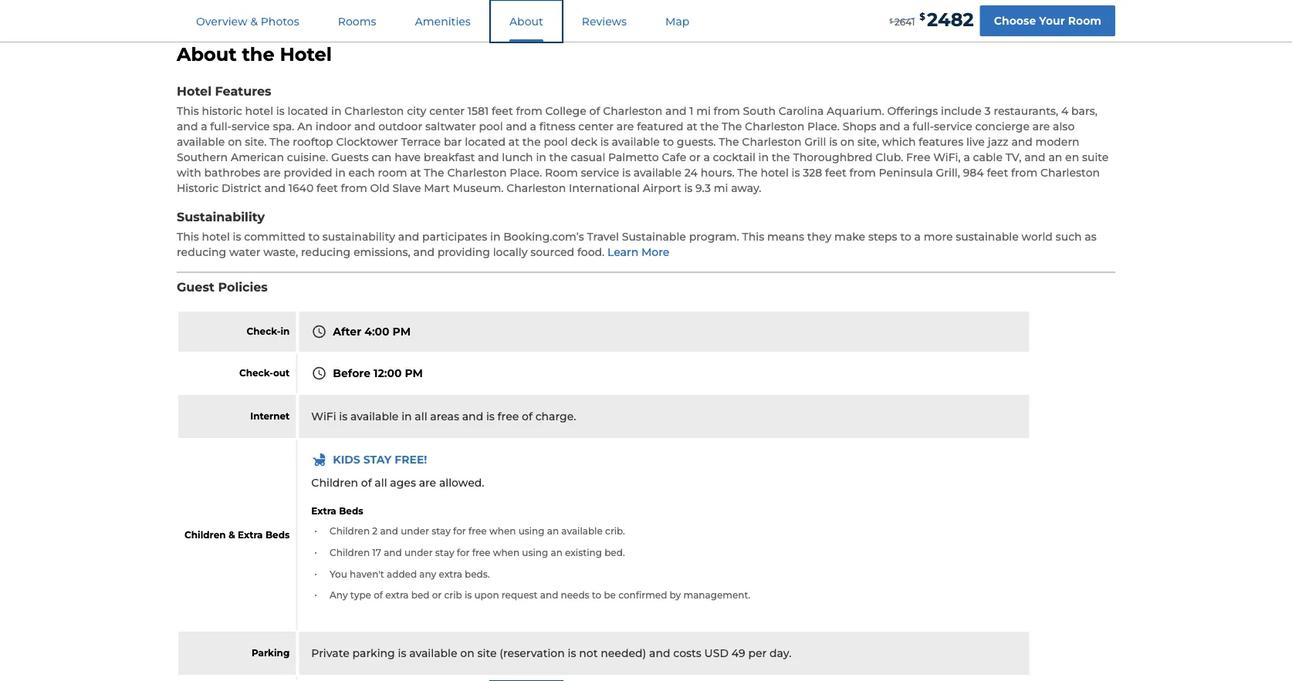 Task type: locate. For each thing, give the bounding box(es) containing it.
allowed.
[[439, 477, 484, 490]]

in up locally on the left top
[[490, 230, 501, 243]]

service up international
[[581, 167, 619, 180]]

row
[[178, 440, 1031, 631], [178, 677, 1031, 682]]

check- inside the before 12:00 pm row
[[239, 368, 273, 379]]

are inside row group
[[419, 477, 436, 490]]

0 vertical spatial about
[[509, 15, 543, 28]]

all left areas on the left bottom
[[415, 411, 427, 424]]

or left crib
[[432, 590, 442, 602]]

a
[[201, 120, 207, 134], [530, 120, 536, 134], [903, 120, 910, 134], [704, 151, 710, 164], [964, 151, 970, 164], [914, 230, 921, 243]]

on inside row
[[460, 648, 475, 661]]

the left casual
[[549, 151, 568, 164]]

check- inside after 4:00 pm row
[[247, 326, 281, 338]]

free down the children 2 and under stay for free when using an available crib.
[[472, 548, 490, 559]]

1 full- from the left
[[210, 120, 232, 134]]

located
[[288, 105, 328, 118], [465, 136, 506, 149]]

stay for 2
[[432, 527, 451, 538]]

1 vertical spatial &
[[228, 530, 235, 541]]

bed
[[411, 590, 430, 602]]

0 horizontal spatial mi
[[696, 105, 711, 118]]

wifi
[[311, 411, 336, 424]]

tab list
[[177, 0, 709, 42]]

feet down cable
[[987, 167, 1008, 180]]

located up an
[[288, 105, 328, 118]]

to right committed
[[308, 230, 320, 243]]

reducing up guest
[[177, 246, 226, 259]]

an for bed.
[[551, 548, 563, 559]]

1 horizontal spatial room
[[1068, 14, 1101, 27]]

pm
[[393, 325, 411, 339], [405, 367, 423, 380]]

to right steps
[[900, 230, 911, 243]]

after 4:00 pm
[[333, 325, 411, 339]]

to inside row group
[[592, 590, 601, 602]]

using
[[518, 527, 545, 538], [522, 548, 548, 559]]

and right areas on the left bottom
[[462, 411, 483, 424]]

and left 1640 at the top left of page
[[264, 182, 286, 195]]

about for about the hotel
[[177, 44, 237, 66]]

at up "lunch"
[[509, 136, 519, 149]]

club.
[[875, 151, 903, 164]]

1 horizontal spatial on
[[460, 648, 475, 661]]

a down historic
[[201, 120, 207, 134]]

0 horizontal spatial on
[[228, 136, 242, 149]]

0 vertical spatial check-
[[247, 326, 281, 338]]

0 vertical spatial located
[[288, 105, 328, 118]]

0 horizontal spatial hotel
[[202, 230, 230, 243]]

an left crib.
[[547, 527, 559, 538]]

1 vertical spatial pm
[[405, 367, 423, 380]]

is up water
[[233, 230, 241, 243]]

or
[[689, 151, 701, 164], [432, 590, 442, 602]]

historic
[[177, 182, 219, 195]]

1 vertical spatial when
[[493, 548, 520, 559]]

under up you haven't added any extra beds.
[[404, 548, 433, 559]]

internet
[[250, 411, 290, 423]]

service
[[232, 120, 270, 134], [934, 120, 972, 134], [581, 167, 619, 180]]

by
[[670, 590, 681, 602]]

using up "any type of extra bed or crib is upon request and needs to be confirmed by management."
[[522, 548, 548, 559]]

cell down parking
[[178, 677, 297, 682]]

1 vertical spatial stay
[[435, 548, 454, 559]]

are down "restaurants,"
[[1033, 120, 1050, 134]]

1 row from the top
[[178, 440, 1031, 631]]

sustainable
[[622, 230, 686, 243]]

southern
[[177, 151, 228, 164]]

2 vertical spatial an
[[551, 548, 563, 559]]

choose
[[994, 14, 1036, 27]]

cuisine.
[[287, 151, 328, 164]]

an down modern
[[1049, 151, 1062, 164]]

the
[[722, 120, 742, 134], [270, 136, 290, 149], [719, 136, 739, 149], [424, 167, 444, 180], [737, 167, 758, 180]]

&
[[250, 15, 258, 28], [228, 530, 235, 541]]

1 vertical spatial extra
[[238, 530, 263, 541]]

of
[[589, 105, 600, 118], [522, 411, 533, 424], [361, 477, 372, 490], [374, 590, 383, 602]]

which
[[882, 136, 916, 149]]

and right 2
[[380, 527, 398, 538]]

when up children 17 and under stay for free when using an existing bed.
[[489, 527, 516, 538]]

1 vertical spatial under
[[404, 548, 433, 559]]

1 vertical spatial using
[[522, 548, 548, 559]]

is right crib
[[465, 590, 472, 602]]

pm inside row
[[405, 367, 423, 380]]

and up emissions,
[[398, 230, 419, 243]]

row group
[[178, 312, 1031, 682]]

0 vertical spatial or
[[689, 151, 701, 164]]

on left site.
[[228, 136, 242, 149]]

1 vertical spatial located
[[465, 136, 506, 149]]

center up deck
[[578, 120, 614, 134]]

1 vertical spatial pool
[[544, 136, 568, 149]]

room right your
[[1068, 14, 1101, 27]]

hotel up away.
[[761, 167, 789, 180]]

hotel down sustainability
[[202, 230, 230, 243]]

2 full- from the left
[[913, 120, 934, 134]]

on left the site
[[460, 648, 475, 661]]

deck
[[571, 136, 597, 149]]

and left 1
[[665, 105, 687, 118]]

site.
[[245, 136, 267, 149]]

2 cell from the left
[[299, 677, 1031, 682]]

cell down costs
[[299, 677, 1031, 682]]

spa.
[[273, 120, 294, 134]]

museum.
[[453, 182, 504, 195]]

available up palmetto
[[612, 136, 660, 149]]

overview
[[196, 15, 247, 28]]

2 horizontal spatial hotel
[[761, 167, 789, 180]]

1 vertical spatial hotel
[[177, 84, 212, 99]]

fitness
[[539, 120, 575, 134]]

using for existing
[[522, 548, 548, 559]]

check-in
[[247, 326, 290, 338]]

0 horizontal spatial about
[[177, 44, 237, 66]]

0 vertical spatial pm
[[393, 325, 411, 339]]

more
[[924, 230, 953, 243]]

is left 9.3 on the top right of page
[[684, 182, 693, 195]]

1 horizontal spatial about
[[509, 15, 543, 28]]

of right college
[[589, 105, 600, 118]]

hours.
[[701, 167, 735, 180]]

1 vertical spatial extra
[[385, 590, 409, 602]]

for for 17
[[457, 548, 470, 559]]

available inside row
[[409, 648, 457, 661]]

wifi is available in all areas and is free of charge. row
[[178, 395, 1031, 439]]

0 horizontal spatial all
[[375, 477, 387, 490]]

0 vertical spatial under
[[401, 527, 429, 538]]

in up the out
[[281, 326, 290, 338]]

2 vertical spatial at
[[410, 167, 421, 180]]

aquarium.
[[827, 105, 884, 118]]

this
[[177, 105, 199, 118], [177, 230, 199, 243], [742, 230, 764, 243]]

check- for before 12:00 pm
[[239, 368, 273, 379]]

0 horizontal spatial full-
[[210, 120, 232, 134]]

1 vertical spatial row
[[178, 677, 1031, 682]]

0 horizontal spatial cell
[[178, 677, 297, 682]]

and up which
[[879, 120, 901, 134]]

0 horizontal spatial room
[[545, 167, 578, 180]]

service down include
[[934, 120, 972, 134]]

stay up children 17 and under stay for free when using an existing bed.
[[432, 527, 451, 538]]

0 horizontal spatial located
[[288, 105, 328, 118]]

0 vertical spatial for
[[453, 527, 466, 538]]

free up children 17 and under stay for free when using an existing bed.
[[469, 527, 487, 538]]

suite
[[1082, 151, 1109, 164]]

after 4:00 pm row
[[178, 312, 1031, 352]]

0 vertical spatial an
[[1049, 151, 1062, 164]]

available up stay
[[350, 411, 399, 424]]

and inside row
[[462, 411, 483, 424]]

1 horizontal spatial located
[[465, 136, 506, 149]]

0 horizontal spatial hotel
[[177, 84, 212, 99]]

0 horizontal spatial pool
[[479, 120, 503, 134]]

available up airport
[[633, 167, 682, 180]]

full-
[[210, 120, 232, 134], [913, 120, 934, 134]]

world
[[1022, 230, 1053, 243]]

1 horizontal spatial all
[[415, 411, 427, 424]]

using for available
[[518, 527, 545, 538]]

1 horizontal spatial full-
[[913, 120, 934, 134]]

is up spa.
[[276, 105, 285, 118]]

before
[[333, 367, 371, 380]]

reviews
[[582, 15, 627, 28]]

pool down fitness
[[544, 136, 568, 149]]

at down have
[[410, 167, 421, 180]]

are down american
[[263, 167, 281, 180]]

place.
[[807, 120, 840, 134], [510, 167, 542, 180]]

1 vertical spatial room
[[545, 167, 578, 180]]

not
[[579, 648, 598, 661]]

or down guests.
[[689, 151, 701, 164]]

an inside hotel features this historic hotel is located in charleston city center 1581 feet from college of charleston and 1 mi from south carolina aquarium. offerings include 3 restaurants, 4 bars, and a full-service spa. an indoor and outdoor saltwater pool and a fitness center are featured at the the charleston place. shops and a full-service concierge are also available on site. the rooftop clocktower terrace bar located at the pool deck is available to guests. the charleston grill is on site, which features live jazz and modern southern american cuisine. guests can have breakfast and lunch in the casual palmetto cafe or a cocktail in the thoroughbred club. free wifi, a cable tv, and an en suite with bathrobes are provided in each room at the charleston place. room service is available 24 hours. the hotel is 328 feet from peninsula grill, 984 feet from charleston historic district and 1640 feet from old slave mart museum. charleston international airport is 9.3 mi away.
[[1049, 151, 1062, 164]]

0 vertical spatial hotel
[[245, 105, 273, 118]]

extra
[[439, 569, 462, 580], [385, 590, 409, 602]]

in right cocktail
[[758, 151, 769, 164]]

0 horizontal spatial service
[[232, 120, 270, 134]]

features
[[215, 84, 271, 99]]

using up children 17 and under stay for free when using an existing bed.
[[518, 527, 545, 538]]

a left more
[[914, 230, 921, 243]]

an
[[1049, 151, 1062, 164], [547, 527, 559, 538], [551, 548, 563, 559]]

map
[[665, 15, 690, 28]]

the
[[242, 44, 275, 66], [700, 120, 719, 134], [522, 136, 541, 149], [549, 151, 568, 164], [772, 151, 790, 164]]

pool
[[479, 120, 503, 134], [544, 136, 568, 149]]

is left 328 on the top of the page
[[792, 167, 800, 180]]

kids
[[333, 454, 360, 467]]

1 vertical spatial center
[[578, 120, 614, 134]]

1 vertical spatial beds
[[265, 530, 290, 541]]

children & extra beds
[[184, 530, 290, 541]]

site,
[[858, 136, 879, 149]]

1 vertical spatial at
[[509, 136, 519, 149]]

reducing down sustainability
[[301, 246, 351, 259]]

and left costs
[[649, 648, 670, 661]]

airport
[[643, 182, 681, 195]]

0 horizontal spatial at
[[410, 167, 421, 180]]

sustainability
[[177, 210, 265, 225]]

1
[[689, 105, 693, 118]]

1 vertical spatial about
[[177, 44, 237, 66]]

1 horizontal spatial &
[[250, 15, 258, 28]]

0 vertical spatial extra
[[439, 569, 462, 580]]

under right 2
[[401, 527, 429, 538]]

hotel up historic
[[177, 84, 212, 99]]

existing
[[565, 548, 602, 559]]

located down 1581
[[465, 136, 506, 149]]

for for 2
[[453, 527, 466, 538]]

mi
[[696, 105, 711, 118], [714, 182, 728, 195]]

hotel features this historic hotel is located in charleston city center 1581 feet from college of charleston and 1 mi from south carolina aquarium. offerings include 3 restaurants, 4 bars, and a full-service spa. an indoor and outdoor saltwater pool and a fitness center are featured at the the charleston place. shops and a full-service concierge are also available on site. the rooftop clocktower terrace bar located at the pool deck is available to guests. the charleston grill is on site, which features live jazz and modern southern american cuisine. guests can have breakfast and lunch in the casual palmetto cafe or a cocktail in the thoroughbred club. free wifi, a cable tv, and an en suite with bathrobes are provided in each room at the charleston place. room service is available 24 hours. the hotel is 328 feet from peninsula grill, 984 feet from charleston historic district and 1640 feet from old slave mart museum. charleston international airport is 9.3 mi away.
[[177, 84, 1109, 195]]

0 vertical spatial using
[[518, 527, 545, 538]]

under for 17
[[404, 548, 433, 559]]

of down stay
[[361, 477, 372, 490]]

for up children 17 and under stay for free when using an existing bed.
[[453, 527, 466, 538]]

tv,
[[1006, 151, 1022, 164]]

& for children
[[228, 530, 235, 541]]

children for children 2 and under stay for free when using an available crib.
[[330, 527, 370, 538]]

1 horizontal spatial beds
[[339, 506, 363, 517]]

0 vertical spatial place.
[[807, 120, 840, 134]]

0 horizontal spatial or
[[432, 590, 442, 602]]

1 horizontal spatial place.
[[807, 120, 840, 134]]

center
[[429, 105, 465, 118], [578, 120, 614, 134]]

site
[[477, 648, 497, 661]]

1 vertical spatial hotel
[[761, 167, 789, 180]]

to inside hotel features this historic hotel is located in charleston city center 1581 feet from college of charleston and 1 mi from south carolina aquarium. offerings include 3 restaurants, 4 bars, and a full-service spa. an indoor and outdoor saltwater pool and a fitness center are featured at the the charleston place. shops and a full-service concierge are also available on site. the rooftop clocktower terrace bar located at the pool deck is available to guests. the charleston grill is on site, which features live jazz and modern southern american cuisine. guests can have breakfast and lunch in the casual palmetto cafe or a cocktail in the thoroughbred club. free wifi, a cable tv, and an en suite with bathrobes are provided in each room at the charleston place. room service is available 24 hours. the hotel is 328 feet from peninsula grill, 984 feet from charleston historic district and 1640 feet from old slave mart museum. charleston international airport is 9.3 mi away.
[[663, 136, 674, 149]]

costs
[[673, 648, 702, 661]]

1 horizontal spatial hotel
[[280, 44, 332, 66]]

are up palmetto
[[617, 120, 634, 134]]

areas
[[430, 411, 459, 424]]

0 horizontal spatial place.
[[510, 167, 542, 180]]

pm right 12:00
[[405, 367, 423, 380]]

international
[[569, 182, 640, 195]]

and up southern
[[177, 120, 198, 134]]

pm right 4:00
[[393, 325, 411, 339]]

mi down hours.
[[714, 182, 728, 195]]

extra down added at left bottom
[[385, 590, 409, 602]]

under for 2
[[401, 527, 429, 538]]

pool down 1581
[[479, 120, 503, 134]]

pm for before 12:00 pm
[[405, 367, 423, 380]]

1 horizontal spatial reducing
[[301, 246, 351, 259]]

district
[[222, 182, 261, 195]]

in inside this hotel is committed to sustainability and participates in booking.com's travel sustainable program. this means they make steps to a more sustainable world such as reducing water waste, reducing emissions, and providing locally sourced food.
[[490, 230, 501, 243]]

1 horizontal spatial extra
[[439, 569, 462, 580]]

$ 2641 $ 2482
[[889, 8, 974, 31]]

for
[[453, 527, 466, 538], [457, 548, 470, 559]]

guest
[[177, 280, 214, 295]]

1 horizontal spatial cell
[[299, 677, 1031, 682]]

an
[[297, 120, 313, 134]]

stay
[[432, 527, 451, 538], [435, 548, 454, 559]]

in left areas on the left bottom
[[402, 411, 412, 424]]

0 vertical spatial when
[[489, 527, 516, 538]]

2 horizontal spatial at
[[687, 120, 697, 134]]

are right ages
[[419, 477, 436, 490]]

0 vertical spatial stay
[[432, 527, 451, 538]]

$ right 2641
[[920, 11, 926, 22]]

peninsula
[[879, 167, 933, 180]]

when
[[489, 527, 516, 538], [493, 548, 520, 559]]

& inside button
[[250, 15, 258, 28]]

hotel down the photos
[[280, 44, 332, 66]]

from up fitness
[[516, 105, 542, 118]]

0 vertical spatial hotel
[[280, 44, 332, 66]]

0 vertical spatial center
[[429, 105, 465, 118]]

when for available
[[489, 527, 516, 538]]

0 horizontal spatial reducing
[[177, 246, 226, 259]]

cocktail
[[713, 151, 756, 164]]

0 horizontal spatial &
[[228, 530, 235, 541]]

about button
[[491, 1, 562, 42]]

from
[[516, 105, 542, 118], [714, 105, 740, 118], [850, 167, 876, 180], [1011, 167, 1038, 180], [341, 182, 367, 195]]

reducing
[[177, 246, 226, 259], [301, 246, 351, 259]]

in
[[331, 105, 342, 118], [536, 151, 546, 164], [758, 151, 769, 164], [335, 167, 346, 180], [490, 230, 501, 243], [281, 326, 290, 338], [402, 411, 412, 424]]

1 vertical spatial check-
[[239, 368, 273, 379]]

the down overview & photos
[[242, 44, 275, 66]]

about inside button
[[509, 15, 543, 28]]

available up existing
[[561, 527, 603, 538]]

2 vertical spatial hotel
[[202, 230, 230, 243]]

to up cafe
[[663, 136, 674, 149]]

restaurants,
[[994, 105, 1058, 118]]

room down casual
[[545, 167, 578, 180]]

1 vertical spatial an
[[547, 527, 559, 538]]

0 vertical spatial all
[[415, 411, 427, 424]]

south
[[743, 105, 776, 118]]

1 vertical spatial free
[[469, 527, 487, 538]]

extra up crib
[[439, 569, 462, 580]]

1 vertical spatial or
[[432, 590, 442, 602]]

place. up grill
[[807, 120, 840, 134]]

1 vertical spatial for
[[457, 548, 470, 559]]

1 vertical spatial mi
[[714, 182, 728, 195]]

cell
[[178, 677, 297, 682], [299, 677, 1031, 682]]

0 vertical spatial row
[[178, 440, 1031, 631]]

at
[[687, 120, 697, 134], [509, 136, 519, 149], [410, 167, 421, 180]]

all left ages
[[375, 477, 387, 490]]

& inside row group
[[228, 530, 235, 541]]

an for crib.
[[547, 527, 559, 538]]

0 vertical spatial &
[[250, 15, 258, 28]]

1 horizontal spatial or
[[689, 151, 701, 164]]

on down shops
[[840, 136, 855, 149]]

pm inside row
[[393, 325, 411, 339]]

2 vertical spatial free
[[472, 548, 490, 559]]

0 vertical spatial extra
[[311, 506, 336, 517]]

when down the children 2 and under stay for free when using an available crib.
[[493, 548, 520, 559]]

0 horizontal spatial beds
[[265, 530, 290, 541]]

a left fitness
[[530, 120, 536, 134]]

available left the site
[[409, 648, 457, 661]]

is inside this hotel is committed to sustainability and participates in booking.com's travel sustainable program. this means they make steps to a more sustainable world such as reducing water waste, reducing emissions, and providing locally sourced food.
[[233, 230, 241, 243]]

0 horizontal spatial extra
[[238, 530, 263, 541]]

0 vertical spatial room
[[1068, 14, 1101, 27]]

0 vertical spatial free
[[498, 411, 519, 424]]

0 vertical spatial beds
[[339, 506, 363, 517]]

children of all ages are allowed.
[[311, 477, 484, 490]]

any type of extra bed or crib is upon request and needs to be confirmed by management.
[[330, 590, 751, 602]]

program.
[[689, 230, 739, 243]]



Task type: vqa. For each thing, say whether or not it's contained in the screenshot.
the bottom age
no



Task type: describe. For each thing, give the bounding box(es) containing it.
room inside button
[[1068, 14, 1101, 27]]

amenities
[[415, 15, 471, 28]]

1 cell from the left
[[178, 677, 297, 682]]

have
[[395, 151, 421, 164]]

a up 984
[[964, 151, 970, 164]]

make
[[834, 230, 865, 243]]

learn more
[[608, 246, 669, 259]]

& for overview
[[250, 15, 258, 28]]

room
[[378, 167, 407, 180]]

of inside hotel features this historic hotel is located in charleston city center 1581 feet from college of charleston and 1 mi from south carolina aquarium. offerings include 3 restaurants, 4 bars, and a full-service spa. an indoor and outdoor saltwater pool and a fitness center are featured at the the charleston place. shops and a full-service concierge are also available on site. the rooftop clocktower terrace bar located at the pool deck is available to guests. the charleston grill is on site, which features live jazz and modern southern american cuisine. guests can have breakfast and lunch in the casual palmetto cafe or a cocktail in the thoroughbred club. free wifi, a cable tv, and an en suite with bathrobes are provided in each room at the charleston place. room service is available 24 hours. the hotel is 328 feet from peninsula grill, 984 feet from charleston historic district and 1640 feet from old slave mart museum. charleston international airport is 9.3 mi away.
[[589, 105, 600, 118]]

featured
[[637, 120, 684, 134]]

is right parking
[[398, 648, 406, 661]]

shops
[[843, 120, 876, 134]]

travel
[[587, 230, 619, 243]]

0 horizontal spatial extra
[[385, 590, 409, 602]]

or inside hotel features this historic hotel is located in charleston city center 1581 feet from college of charleston and 1 mi from south carolina aquarium. offerings include 3 restaurants, 4 bars, and a full-service spa. an indoor and outdoor saltwater pool and a fitness center are featured at the the charleston place. shops and a full-service concierge are also available on site. the rooftop clocktower terrace bar located at the pool deck is available to guests. the charleston grill is on site, which features live jazz and modern southern american cuisine. guests can have breakfast and lunch in the casual palmetto cafe or a cocktail in the thoroughbred club. free wifi, a cable tv, and an en suite with bathrobes are provided in each room at the charleston place. room service is available 24 hours. the hotel is 328 feet from peninsula grill, 984 feet from charleston historic district and 1640 feet from old slave mart museum. charleston international airport is 9.3 mi away.
[[689, 151, 701, 164]]

row containing kids stay free!
[[178, 440, 1031, 631]]

pm for after 4:00 pm
[[393, 325, 411, 339]]

1 horizontal spatial $
[[920, 11, 926, 22]]

available inside row
[[350, 411, 399, 424]]

the up "lunch"
[[522, 136, 541, 149]]

from down the tv,
[[1011, 167, 1038, 180]]

stay for 17
[[435, 548, 454, 559]]

your
[[1039, 14, 1065, 27]]

children for children of all ages are allowed.
[[311, 477, 358, 490]]

private parking is available on site (reservation is not needed) and costs  usd 49 per  day. row
[[178, 633, 1031, 676]]

a down guests.
[[704, 151, 710, 164]]

this down sustainability
[[177, 230, 199, 243]]

room inside hotel features this historic hotel is located in charleston city center 1581 feet from college of charleston and 1 mi from south carolina aquarium. offerings include 3 restaurants, 4 bars, and a full-service spa. an indoor and outdoor saltwater pool and a fitness center are featured at the the charleston place. shops and a full-service concierge are also available on site. the rooftop clocktower terrace bar located at the pool deck is available to guests. the charleston grill is on site, which features live jazz and modern southern american cuisine. guests can have breakfast and lunch in the casual palmetto cafe or a cocktail in the thoroughbred club. free wifi, a cable tv, and an en suite with bathrobes are provided in each room at the charleston place. room service is available 24 hours. the hotel is 328 feet from peninsula grill, 984 feet from charleston historic district and 1640 feet from old slave mart museum. charleston international airport is 9.3 mi away.
[[545, 167, 578, 180]]

palmetto
[[608, 151, 659, 164]]

before 12:00 pm row
[[178, 354, 1031, 394]]

learn more button
[[608, 245, 669, 260]]

the up guests.
[[700, 120, 719, 134]]

guests.
[[677, 136, 716, 149]]

is right wifi
[[339, 411, 348, 424]]

free for existing
[[472, 548, 490, 559]]

children for children 17 and under stay for free when using an existing bed.
[[330, 548, 370, 559]]

4
[[1061, 105, 1069, 118]]

49
[[732, 648, 745, 661]]

1 horizontal spatial at
[[509, 136, 519, 149]]

upon
[[474, 590, 499, 602]]

2 row from the top
[[178, 677, 1031, 682]]

means
[[767, 230, 804, 243]]

1 vertical spatial place.
[[510, 167, 542, 180]]

bathrobes
[[204, 167, 260, 180]]

0 vertical spatial mi
[[696, 105, 711, 118]]

cafe
[[662, 151, 686, 164]]

reviews button
[[563, 1, 645, 42]]

0 horizontal spatial center
[[429, 105, 465, 118]]

with
[[177, 167, 201, 180]]

hotel inside this hotel is committed to sustainability and participates in booking.com's travel sustainable program. this means they make steps to a more sustainable world such as reducing water waste, reducing emissions, and providing locally sourced food.
[[202, 230, 230, 243]]

and left needs
[[540, 590, 558, 602]]

a down the "offerings"
[[903, 120, 910, 134]]

management.
[[684, 590, 751, 602]]

2 horizontal spatial on
[[840, 136, 855, 149]]

breakfast
[[424, 151, 475, 164]]

jazz
[[988, 136, 1009, 149]]

984
[[963, 167, 984, 180]]

features
[[919, 136, 963, 149]]

check-out
[[239, 368, 290, 379]]

providing
[[437, 246, 490, 259]]

about the hotel
[[177, 44, 332, 66]]

is down palmetto
[[622, 167, 631, 180]]

kids stay free!
[[333, 454, 427, 467]]

booking.com's
[[503, 230, 584, 243]]

tab list containing overview & photos
[[177, 0, 709, 42]]

wifi is available in all areas and is free of charge.
[[311, 411, 576, 424]]

in inside after 4:00 pm row
[[281, 326, 290, 338]]

slave
[[392, 182, 421, 195]]

learn
[[608, 246, 638, 259]]

free inside wifi is available in all areas and is free of charge. row
[[498, 411, 519, 424]]

choose your room button
[[980, 5, 1115, 36]]

american
[[231, 151, 284, 164]]

and right "17"
[[384, 548, 402, 559]]

charge.
[[535, 411, 576, 424]]

in right "lunch"
[[536, 151, 546, 164]]

is right areas on the left bottom
[[486, 411, 495, 424]]

cable
[[973, 151, 1003, 164]]

free for available
[[469, 527, 487, 538]]

this left means
[[742, 230, 764, 243]]

1 vertical spatial all
[[375, 477, 387, 490]]

4:00
[[364, 325, 390, 339]]

from down each
[[341, 182, 367, 195]]

2 horizontal spatial service
[[934, 120, 972, 134]]

they
[[807, 230, 832, 243]]

college
[[545, 105, 586, 118]]

is right deck
[[600, 136, 609, 149]]

and left "lunch"
[[478, 151, 499, 164]]

you haven't added any extra beds.
[[330, 569, 490, 580]]

offerings
[[887, 105, 938, 118]]

all inside row
[[415, 411, 427, 424]]

available up southern
[[177, 136, 225, 149]]

bed.
[[605, 548, 625, 559]]

a inside this hotel is committed to sustainability and participates in booking.com's travel sustainable program. this means they make steps to a more sustainable world such as reducing water waste, reducing emissions, and providing locally sourced food.
[[914, 230, 921, 243]]

24
[[685, 167, 698, 180]]

committed
[[244, 230, 306, 243]]

0 horizontal spatial $
[[889, 17, 893, 25]]

1640
[[288, 182, 314, 195]]

and up clocktower
[[354, 120, 375, 134]]

and right the tv,
[[1024, 151, 1046, 164]]

hotel inside hotel features this historic hotel is located in charleston city center 1581 feet from college of charleston and 1 mi from south carolina aquarium. offerings include 3 restaurants, 4 bars, and a full-service spa. an indoor and outdoor saltwater pool and a fitness center are featured at the the charleston place. shops and a full-service concierge are also available on site. the rooftop clocktower terrace bar located at the pool deck is available to guests. the charleston grill is on site, which features live jazz and modern southern american cuisine. guests can have breakfast and lunch in the casual palmetto cafe or a cocktail in the thoroughbred club. free wifi, a cable tv, and an en suite with bathrobes are provided in each room at the charleston place. room service is available 24 hours. the hotel is 328 feet from peninsula grill, 984 feet from charleston historic district and 1640 feet from old slave mart museum. charleston international airport is 9.3 mi away.
[[177, 84, 212, 99]]

private parking is available on site (reservation is not needed) and costs  usd 49 per  day.
[[311, 648, 791, 661]]

row group containing after 4:00 pm
[[178, 312, 1031, 682]]

from left south
[[714, 105, 740, 118]]

such
[[1056, 230, 1082, 243]]

private
[[311, 648, 350, 661]]

when for existing
[[493, 548, 520, 559]]

1 horizontal spatial service
[[581, 167, 619, 180]]

amenities button
[[396, 1, 489, 42]]

modern
[[1036, 136, 1080, 149]]

1 horizontal spatial mi
[[714, 182, 728, 195]]

feet down the provided
[[316, 182, 338, 195]]

usd
[[704, 648, 729, 661]]

extra beds
[[311, 506, 363, 517]]

this inside hotel features this historic hotel is located in charleston city center 1581 feet from college of charleston and 1 mi from south carolina aquarium. offerings include 3 restaurants, 4 bars, and a full-service spa. an indoor and outdoor saltwater pool and a fitness center are featured at the the charleston place. shops and a full-service concierge are also available on site. the rooftop clocktower terrace bar located at the pool deck is available to guests. the charleston grill is on site, which features live jazz and modern southern american cuisine. guests can have breakfast and lunch in the casual palmetto cafe or a cocktail in the thoroughbred club. free wifi, a cable tv, and an en suite with bathrobes are provided in each room at the charleston place. room service is available 24 hours. the hotel is 328 feet from peninsula grill, 984 feet from charleston historic district and 1640 feet from old slave mart museum. charleston international airport is 9.3 mi away.
[[177, 105, 199, 118]]

feet right 1581
[[492, 105, 513, 118]]

the right cocktail
[[772, 151, 790, 164]]

in down guests
[[335, 167, 346, 180]]

(reservation
[[500, 648, 565, 661]]

in up indoor
[[331, 105, 342, 118]]

is up thoroughbred
[[829, 136, 838, 149]]

added
[[387, 569, 417, 580]]

live
[[966, 136, 985, 149]]

and inside row
[[649, 648, 670, 661]]

water
[[229, 246, 261, 259]]

en
[[1065, 151, 1079, 164]]

328
[[803, 167, 822, 180]]

feet down thoroughbred
[[825, 167, 847, 180]]

emissions,
[[353, 246, 410, 259]]

participates
[[422, 230, 487, 243]]

1 horizontal spatial center
[[578, 120, 614, 134]]

and up "lunch"
[[506, 120, 527, 134]]

of inside row
[[522, 411, 533, 424]]

needs
[[561, 590, 589, 602]]

stay
[[363, 454, 392, 467]]

per
[[748, 648, 767, 661]]

haven't
[[350, 569, 384, 580]]

be
[[604, 590, 616, 602]]

grill
[[804, 136, 826, 149]]

1 horizontal spatial extra
[[311, 506, 336, 517]]

children for children & extra beds
[[184, 530, 226, 541]]

2 reducing from the left
[[301, 246, 351, 259]]

as
[[1085, 230, 1097, 243]]

check- for after 4:00 pm
[[247, 326, 281, 338]]

indoor
[[315, 120, 351, 134]]

also
[[1053, 120, 1075, 134]]

and up the tv,
[[1011, 136, 1033, 149]]

parking
[[352, 648, 395, 661]]

1 horizontal spatial hotel
[[245, 105, 273, 118]]

about for about
[[509, 15, 543, 28]]

1 reducing from the left
[[177, 246, 226, 259]]

each
[[349, 167, 375, 180]]

from down club.
[[850, 167, 876, 180]]

carolina
[[779, 105, 824, 118]]

0 vertical spatial at
[[687, 120, 697, 134]]

concierge
[[975, 120, 1030, 134]]

rooms button
[[319, 1, 395, 42]]

and down participates
[[413, 246, 435, 259]]

is left not
[[568, 648, 576, 661]]

in inside row
[[402, 411, 412, 424]]

type
[[350, 590, 371, 602]]

of right "type"
[[374, 590, 383, 602]]

children 2 and under stay for free when using an available crib.
[[330, 527, 625, 538]]

1581
[[468, 105, 489, 118]]



